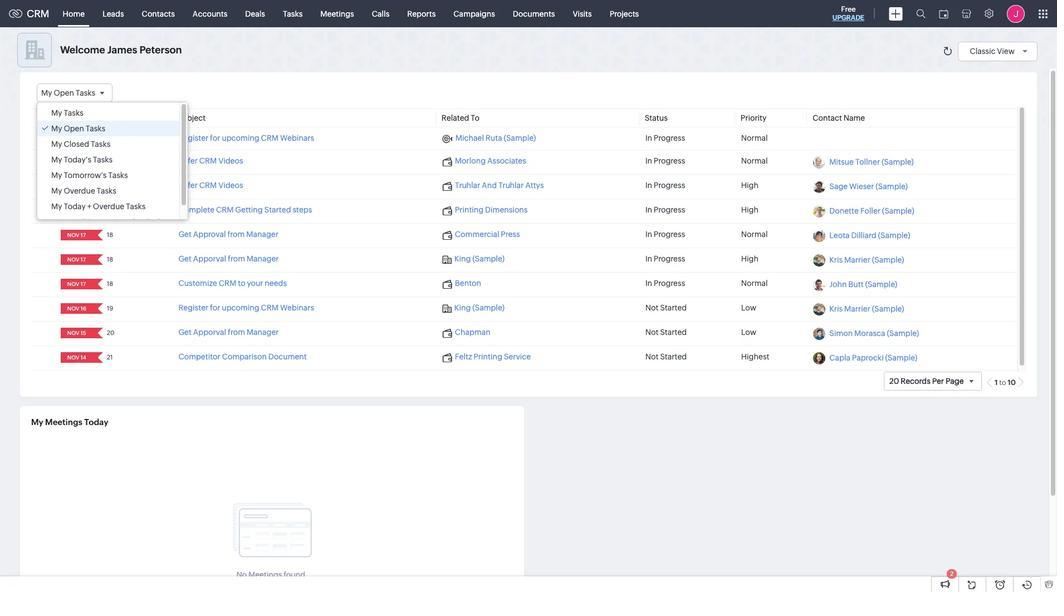 Task type: vqa. For each thing, say whether or not it's contained in the screenshot.


Task type: locate. For each thing, give the bounding box(es) containing it.
to right 1 at the right of page
[[1000, 379, 1007, 387]]

(sample) right "tollner"
[[882, 158, 914, 167]]

high
[[741, 181, 759, 190], [741, 206, 759, 215], [741, 255, 759, 264]]

2 progress from the top
[[654, 157, 685, 166]]

0 vertical spatial from
[[228, 230, 245, 239]]

webinars
[[280, 134, 314, 143], [280, 304, 314, 313]]

steps
[[293, 206, 312, 215]]

2 vertical spatial 17
[[107, 207, 113, 214]]

started for king (sample)
[[660, 304, 687, 313]]

3 normal from the top
[[741, 230, 768, 239]]

2 in progress from the top
[[646, 157, 685, 166]]

not for (sample)
[[646, 304, 659, 313]]

1 vertical spatial register
[[178, 304, 209, 313]]

deals
[[245, 9, 265, 18]]

tasks inside field
[[76, 89, 95, 97]]

1 vertical spatial get apporval from manager link
[[178, 328, 279, 337]]

3 17 from the top
[[107, 207, 113, 214]]

(sample) for king (sample) get apporval from manager link
[[872, 256, 904, 265]]

1 vertical spatial get apporval from manager
[[178, 328, 279, 337]]

get
[[178, 230, 192, 239], [178, 255, 192, 264], [178, 328, 192, 337]]

1 not started from the top
[[646, 304, 687, 313]]

get up competitor
[[178, 328, 192, 337]]

0 vertical spatial apporval
[[193, 255, 226, 264]]

4 progress from the top
[[654, 206, 685, 215]]

get apporval from manager down get approval from manager link
[[178, 255, 279, 264]]

king down benton link
[[455, 304, 471, 313]]

1 kris marrier (sample) from the top
[[830, 256, 904, 265]]

0 vertical spatial register
[[178, 134, 209, 143]]

apporval down "approval"
[[193, 255, 226, 264]]

1 vertical spatial 17
[[107, 183, 113, 190]]

2 apporval from the top
[[193, 328, 226, 337]]

0 vertical spatial to
[[238, 279, 245, 288]]

1 vertical spatial refer crm videos link
[[178, 181, 243, 190]]

1 vertical spatial low
[[741, 328, 757, 337]]

0 vertical spatial kris marrier (sample) link
[[830, 256, 904, 265]]

2 webinars from the top
[[280, 304, 314, 313]]

2 vertical spatial 18
[[107, 281, 113, 288]]

3 not started from the top
[[646, 353, 687, 362]]

status
[[645, 114, 668, 123]]

john butt (sample)
[[830, 280, 898, 289]]

apporval up competitor
[[193, 328, 226, 337]]

My Open Tasks field
[[37, 84, 113, 103]]

morlong associates
[[455, 157, 526, 166]]

contact name link
[[813, 114, 865, 123]]

for
[[210, 134, 220, 143], [210, 304, 220, 313]]

marrier for high
[[845, 256, 871, 265]]

king up benton link
[[455, 255, 471, 264]]

0 horizontal spatial to
[[238, 279, 245, 288]]

marrier down butt
[[845, 305, 871, 314]]

king (sample)
[[455, 255, 505, 264], [455, 304, 505, 313]]

2 in from the top
[[646, 157, 652, 166]]

overdue down the tomorrow's at left top
[[64, 187, 95, 196]]

2 kris marrier (sample) link from the top
[[830, 305, 904, 314]]

open up the my tasks
[[54, 89, 74, 97]]

+ right days
[[107, 218, 111, 227]]

1 for from the top
[[210, 134, 220, 143]]

1 vertical spatial high
[[741, 206, 759, 215]]

videos for morlong
[[218, 157, 243, 166]]

3 18 from the top
[[107, 281, 113, 288]]

0 horizontal spatial +
[[87, 202, 91, 211]]

manager down getting
[[246, 230, 279, 239]]

2 low from the top
[[741, 328, 757, 337]]

2 get apporval from manager from the top
[[178, 328, 279, 337]]

2 videos from the top
[[218, 181, 243, 190]]

1 vertical spatial get
[[178, 255, 192, 264]]

capla paprocki (sample) link
[[830, 354, 918, 363]]

my open tasks down the due date link
[[51, 124, 105, 133]]

0 vertical spatial king (sample)
[[455, 255, 505, 264]]

0 vertical spatial get apporval from manager
[[178, 255, 279, 264]]

0 vertical spatial meetings
[[321, 9, 354, 18]]

1 webinars from the top
[[280, 134, 314, 143]]

from up customize crm to your needs
[[228, 255, 245, 264]]

4 in progress from the top
[[646, 206, 685, 215]]

subject link
[[178, 114, 206, 123]]

2 vertical spatial not started
[[646, 353, 687, 362]]

wieser
[[850, 182, 874, 191]]

0 vertical spatial not
[[646, 304, 659, 313]]

0 vertical spatial printing
[[455, 206, 484, 215]]

1 upcoming from the top
[[222, 134, 259, 143]]

marrier for low
[[845, 305, 871, 314]]

2 get apporval from manager link from the top
[[178, 328, 279, 337]]

1 vertical spatial manager
[[247, 255, 279, 264]]

1 not from the top
[[646, 304, 659, 313]]

0 vertical spatial king
[[455, 255, 471, 264]]

simon morasca (sample)
[[830, 329, 919, 338]]

0 vertical spatial king (sample) link
[[442, 255, 505, 264]]

1 kris marrier (sample) link from the top
[[830, 256, 904, 265]]

0 vertical spatial open
[[54, 89, 74, 97]]

printing inside feltz printing service "link"
[[474, 353, 502, 362]]

chapman link
[[442, 328, 491, 338]]

3 get from the top
[[178, 328, 192, 337]]

2 high from the top
[[741, 206, 759, 215]]

marrier up butt
[[845, 256, 871, 265]]

to left your
[[238, 279, 245, 288]]

1 in from the top
[[646, 134, 652, 143]]

(sample) right wieser in the right of the page
[[876, 182, 908, 191]]

2 king (sample) from the top
[[455, 304, 505, 313]]

0 vertical spatial today
[[64, 202, 86, 211]]

highest
[[741, 353, 770, 362]]

1 vertical spatial 18
[[107, 256, 113, 263]]

(sample) for customize crm to your needs link
[[865, 280, 898, 289]]

overdue up my next 7 days + overdue tasks
[[93, 202, 124, 211]]

videos up complete crm getting started steps "link"
[[218, 157, 243, 166]]

0 vertical spatial webinars
[[280, 134, 314, 143]]

0 vertical spatial refer crm videos link
[[178, 157, 243, 166]]

progress
[[654, 134, 685, 143], [654, 157, 685, 166], [654, 181, 685, 190], [654, 206, 685, 215], [654, 230, 685, 239], [654, 255, 685, 264], [654, 279, 685, 288]]

10
[[1008, 379, 1016, 387]]

related
[[442, 114, 469, 123]]

3 progress from the top
[[654, 181, 685, 190]]

due
[[60, 114, 75, 123]]

get up customize
[[178, 255, 192, 264]]

2
[[950, 571, 954, 578]]

0 vertical spatial for
[[210, 134, 220, 143]]

1 apporval from the top
[[193, 255, 226, 264]]

(sample) right "dilliard"
[[878, 231, 911, 240]]

feltz
[[455, 353, 472, 362]]

0 vertical spatial kris marrier (sample)
[[830, 256, 904, 265]]

status link
[[645, 114, 668, 123]]

1 get apporval from manager from the top
[[178, 255, 279, 264]]

2 vertical spatial not
[[646, 353, 659, 362]]

progress for ruta
[[654, 134, 685, 143]]

started
[[264, 206, 291, 215], [660, 304, 687, 313], [660, 328, 687, 337], [660, 353, 687, 362]]

2 18 from the top
[[107, 256, 113, 263]]

printing dimensions link
[[442, 206, 528, 216]]

1 vertical spatial register for upcoming crm webinars link
[[178, 304, 314, 313]]

17 down my tomorrow's tasks
[[107, 183, 113, 190]]

in progress for and
[[646, 181, 685, 190]]

18
[[107, 232, 113, 239], [107, 256, 113, 263], [107, 281, 113, 288]]

view
[[997, 47, 1015, 55]]

0 horizontal spatial meetings
[[45, 418, 82, 427]]

get apporval from manager link up competitor comparison document
[[178, 328, 279, 337]]

(sample) right morasca
[[887, 329, 919, 338]]

register for king (sample)
[[178, 304, 209, 313]]

king (sample) link up benton
[[442, 255, 505, 264]]

register for upcoming crm webinars
[[178, 134, 314, 143], [178, 304, 314, 313]]

(sample) up simon morasca (sample) link
[[872, 305, 904, 314]]

truhlar right and
[[499, 181, 524, 190]]

1 vertical spatial king
[[455, 304, 471, 313]]

in progress for dimensions
[[646, 206, 685, 215]]

1 vertical spatial for
[[210, 304, 220, 313]]

get approval from manager
[[178, 230, 279, 239]]

register for upcoming crm webinars link for michael ruta (sample)
[[178, 134, 314, 143]]

1 refer crm videos link from the top
[[178, 157, 243, 166]]

dilliard
[[852, 231, 877, 240]]

0 vertical spatial manager
[[246, 230, 279, 239]]

in for press
[[646, 230, 652, 239]]

2 king (sample) link from the top
[[442, 304, 505, 313]]

videos for truhlar
[[218, 181, 243, 190]]

2 vertical spatial get
[[178, 328, 192, 337]]

2 kris from the top
[[830, 305, 843, 314]]

2 normal from the top
[[741, 157, 768, 166]]

1 vertical spatial printing
[[474, 353, 502, 362]]

subject
[[178, 114, 206, 123]]

6 in from the top
[[646, 255, 652, 264]]

1 normal from the top
[[741, 134, 768, 143]]

welcome
[[60, 44, 105, 56]]

2 vertical spatial high
[[741, 255, 759, 264]]

printing right feltz
[[474, 353, 502, 362]]

normal for john butt (sample)
[[741, 279, 768, 288]]

tree
[[37, 103, 188, 230]]

1 high from the top
[[741, 181, 759, 190]]

1 vertical spatial videos
[[218, 181, 243, 190]]

my inside field
[[41, 89, 52, 97]]

1 vertical spatial +
[[107, 218, 111, 227]]

refer
[[178, 157, 198, 166], [178, 181, 198, 190]]

1 king (sample) from the top
[[455, 255, 505, 264]]

register down customize
[[178, 304, 209, 313]]

0 vertical spatial refer
[[178, 157, 198, 166]]

1 get apporval from manager link from the top
[[178, 255, 279, 264]]

0 vertical spatial 17
[[107, 158, 113, 165]]

priority
[[741, 114, 767, 123]]

+ down my overdue tasks
[[87, 202, 91, 211]]

1 vertical spatial kris marrier (sample)
[[830, 305, 904, 314]]

None field
[[64, 134, 90, 144], [64, 157, 90, 167], [64, 181, 90, 192], [64, 206, 90, 216], [64, 230, 90, 241], [64, 255, 90, 265], [64, 279, 90, 290], [64, 304, 90, 314], [64, 328, 90, 339], [64, 353, 90, 363], [64, 134, 90, 144], [64, 157, 90, 167], [64, 181, 90, 192], [64, 206, 90, 216], [64, 230, 90, 241], [64, 255, 90, 265], [64, 279, 90, 290], [64, 304, 90, 314], [64, 328, 90, 339], [64, 353, 90, 363]]

0 vertical spatial high
[[741, 181, 759, 190]]

1 kris from the top
[[830, 256, 843, 265]]

to
[[471, 114, 480, 123]]

leota dilliard (sample) link
[[830, 231, 911, 240]]

1 progress from the top
[[654, 134, 685, 143]]

refer crm videos up complete
[[178, 181, 243, 190]]

register down subject link
[[178, 134, 209, 143]]

5 in from the top
[[646, 230, 652, 239]]

3 in progress from the top
[[646, 181, 685, 190]]

king (sample) up chapman
[[455, 304, 505, 313]]

1 marrier from the top
[[845, 256, 871, 265]]

1 vertical spatial kris
[[830, 305, 843, 314]]

attys
[[525, 181, 544, 190]]

manager up your
[[247, 255, 279, 264]]

0 vertical spatial my open tasks
[[41, 89, 95, 97]]

2 manager from the top
[[247, 255, 279, 264]]

0 vertical spatial register for upcoming crm webinars link
[[178, 134, 314, 143]]

1 vertical spatial marrier
[[845, 305, 871, 314]]

sage wieser (sample)
[[830, 182, 908, 191]]

5 in progress from the top
[[646, 230, 685, 239]]

classic view link
[[970, 47, 1032, 55]]

benton
[[455, 279, 481, 288]]

2 17 from the top
[[107, 183, 113, 190]]

1 vertical spatial not
[[646, 328, 659, 337]]

get left "approval"
[[178, 230, 192, 239]]

1 register for upcoming crm webinars from the top
[[178, 134, 314, 143]]

2 register for upcoming crm webinars from the top
[[178, 304, 314, 313]]

1 from from the top
[[228, 230, 245, 239]]

register for upcoming crm webinars link
[[178, 134, 314, 143], [178, 304, 314, 313]]

my today + overdue tasks
[[51, 202, 146, 211]]

printing up commercial
[[455, 206, 484, 215]]

truhlar left and
[[455, 181, 480, 190]]

1 17 from the top
[[107, 158, 113, 165]]

1 vertical spatial to
[[1000, 379, 1007, 387]]

king (sample) for not started
[[455, 304, 505, 313]]

(sample) for competitor comparison document link
[[886, 354, 918, 363]]

webinars for michael
[[280, 134, 314, 143]]

commercial press
[[455, 230, 520, 239]]

john
[[830, 280, 847, 289]]

2 register for upcoming crm webinars link from the top
[[178, 304, 314, 313]]

high for sage wieser (sample)
[[741, 181, 759, 190]]

4 in from the top
[[646, 206, 652, 215]]

campaigns
[[454, 9, 495, 18]]

0 vertical spatial get apporval from manager link
[[178, 255, 279, 264]]

1 vertical spatial upcoming
[[222, 304, 259, 313]]

1 vertical spatial apporval
[[193, 328, 226, 337]]

2 horizontal spatial meetings
[[321, 9, 354, 18]]

contacts
[[142, 9, 175, 18]]

(sample) right butt
[[865, 280, 898, 289]]

low for kris marrier (sample)
[[741, 304, 757, 313]]

(sample) for get apporval from manager link corresponding to chapman
[[887, 329, 919, 338]]

2 not from the top
[[646, 328, 659, 337]]

get apporval from manager link
[[178, 255, 279, 264], [178, 328, 279, 337]]

search element
[[910, 0, 933, 27]]

2 upcoming from the top
[[222, 304, 259, 313]]

not for printing
[[646, 353, 659, 362]]

1 get from the top
[[178, 230, 192, 239]]

2 for from the top
[[210, 304, 220, 313]]

0 vertical spatial videos
[[218, 157, 243, 166]]

videos up complete crm getting started steps
[[218, 181, 243, 190]]

get apporval from manager up competitor comparison document
[[178, 328, 279, 337]]

in progress
[[646, 134, 685, 143], [646, 157, 685, 166], [646, 181, 685, 190], [646, 206, 685, 215], [646, 230, 685, 239], [646, 255, 685, 264], [646, 279, 685, 288]]

1 vertical spatial webinars
[[280, 304, 314, 313]]

comparison
[[222, 353, 267, 362]]

2 kris marrier (sample) from the top
[[830, 305, 904, 314]]

1 vertical spatial king (sample) link
[[442, 304, 505, 313]]

printing
[[455, 206, 484, 215], [474, 353, 502, 362]]

my
[[41, 89, 52, 97], [51, 109, 62, 118], [51, 124, 62, 133], [51, 140, 62, 149], [51, 156, 62, 164], [51, 171, 62, 180], [51, 187, 62, 196], [51, 202, 62, 211], [51, 218, 62, 227], [31, 418, 43, 427]]

1 manager from the top
[[246, 230, 279, 239]]

1 register for upcoming crm webinars link from the top
[[178, 134, 314, 143]]

progress for associates
[[654, 157, 685, 166]]

refer for morlong associates
[[178, 157, 198, 166]]

from
[[228, 230, 245, 239], [228, 255, 245, 264], [228, 328, 245, 337]]

(sample) for refer crm videos link associated with truhlar and truhlar attys
[[876, 182, 908, 191]]

get apporval from manager link for chapman
[[178, 328, 279, 337]]

3 high from the top
[[741, 255, 759, 264]]

2 refer crm videos link from the top
[[178, 181, 243, 190]]

17 for truhlar
[[107, 183, 113, 190]]

manager
[[246, 230, 279, 239], [247, 255, 279, 264], [247, 328, 279, 337]]

in for and
[[646, 181, 652, 190]]

refer crm videos down subject
[[178, 157, 243, 166]]

1 king from the top
[[455, 255, 471, 264]]

my open tasks up the my tasks
[[41, 89, 95, 97]]

leota
[[830, 231, 850, 240]]

2 king from the top
[[455, 304, 471, 313]]

17 down '16'
[[107, 158, 113, 165]]

0 vertical spatial marrier
[[845, 256, 871, 265]]

kris
[[830, 256, 843, 265], [830, 305, 843, 314]]

kris marrier (sample) link for low
[[830, 305, 904, 314]]

4 normal from the top
[[741, 279, 768, 288]]

0 vertical spatial get
[[178, 230, 192, 239]]

kris marrier (sample) up morasca
[[830, 305, 904, 314]]

king (sample) link up chapman
[[442, 304, 505, 313]]

open down the due date link
[[64, 124, 84, 133]]

0 vertical spatial low
[[741, 304, 757, 313]]

6 in progress from the top
[[646, 255, 685, 264]]

1 vertical spatial not started
[[646, 328, 687, 337]]

getting
[[235, 206, 263, 215]]

(sample) right paprocki
[[886, 354, 918, 363]]

marrier
[[845, 256, 871, 265], [845, 305, 871, 314]]

mitsue
[[830, 158, 854, 167]]

3 not from the top
[[646, 353, 659, 362]]

1 king (sample) link from the top
[[442, 255, 505, 264]]

1 horizontal spatial meetings
[[248, 571, 282, 580]]

17
[[107, 158, 113, 165], [107, 183, 113, 190], [107, 207, 113, 214]]

1 vertical spatial king (sample)
[[455, 304, 505, 313]]

get apporval from manager link down get approval from manager link
[[178, 255, 279, 264]]

1 vertical spatial kris marrier (sample) link
[[830, 305, 904, 314]]

customize crm to your needs link
[[178, 279, 287, 288]]

1 vertical spatial open
[[64, 124, 84, 133]]

(sample) right foller
[[882, 207, 915, 216]]

overdue right days
[[113, 218, 144, 227]]

your
[[247, 279, 263, 288]]

(sample)
[[504, 134, 536, 143], [882, 158, 914, 167], [876, 182, 908, 191], [882, 207, 915, 216], [878, 231, 911, 240], [473, 255, 505, 264], [872, 256, 904, 265], [865, 280, 898, 289], [473, 304, 505, 313], [872, 305, 904, 314], [887, 329, 919, 338], [886, 354, 918, 363]]

michael ruta (sample) link
[[442, 134, 536, 143]]

priority link
[[741, 114, 767, 123]]

from down complete crm getting started steps
[[228, 230, 245, 239]]

from for king
[[228, 255, 245, 264]]

calls
[[372, 9, 390, 18]]

1 horizontal spatial truhlar
[[499, 181, 524, 190]]

from for commercial
[[228, 230, 245, 239]]

(sample) down leota dilliard (sample)
[[872, 256, 904, 265]]

1 vertical spatial refer
[[178, 181, 198, 190]]

1 vertical spatial refer crm videos
[[178, 181, 243, 190]]

1 18 from the top
[[107, 232, 113, 239]]

1 videos from the top
[[218, 157, 243, 166]]

kris marrier (sample) link up morasca
[[830, 305, 904, 314]]

projects link
[[601, 0, 648, 27]]

17 up my next 7 days + overdue tasks
[[107, 207, 113, 214]]

2 get from the top
[[178, 255, 192, 264]]

calls link
[[363, 0, 398, 27]]

2 register from the top
[[178, 304, 209, 313]]

kris down john
[[830, 305, 843, 314]]

peterson
[[140, 44, 182, 56]]

0 vertical spatial refer crm videos
[[178, 157, 243, 166]]

kris marrier (sample) link down "dilliard"
[[830, 256, 904, 265]]

create menu element
[[882, 0, 910, 27]]

0 vertical spatial upcoming
[[222, 134, 259, 143]]

5 progress from the top
[[654, 230, 685, 239]]

2 vertical spatial from
[[228, 328, 245, 337]]

upcoming for michael
[[222, 134, 259, 143]]

get for king
[[178, 255, 192, 264]]

reports
[[407, 9, 436, 18]]

tree containing my tasks
[[37, 103, 188, 230]]

1 in progress from the top
[[646, 134, 685, 143]]

2 vertical spatial manager
[[247, 328, 279, 337]]

capla
[[830, 354, 851, 363]]

refer down subject
[[178, 157, 198, 166]]

manager up comparison
[[247, 328, 279, 337]]

1 vertical spatial register for upcoming crm webinars
[[178, 304, 314, 313]]

normal for leota dilliard (sample)
[[741, 230, 768, 239]]

1 vertical spatial meetings
[[45, 418, 82, 427]]

get approval from manager link
[[178, 230, 279, 239]]

2 refer crm videos from the top
[[178, 181, 243, 190]]

welcome james peterson
[[60, 44, 182, 56]]

1 refer crm videos from the top
[[178, 157, 243, 166]]

21
[[107, 354, 113, 361]]

0 vertical spatial not started
[[646, 304, 687, 313]]

1 vertical spatial my open tasks
[[51, 124, 105, 133]]

1 vertical spatial from
[[228, 255, 245, 264]]

contact
[[813, 114, 842, 123]]

0 vertical spatial kris
[[830, 256, 843, 265]]

1 horizontal spatial to
[[1000, 379, 1007, 387]]

0 vertical spatial +
[[87, 202, 91, 211]]

morlong
[[455, 157, 486, 166]]

2 refer from the top
[[178, 181, 198, 190]]

1 low from the top
[[741, 304, 757, 313]]

0 vertical spatial register for upcoming crm webinars
[[178, 134, 314, 143]]

refer up complete
[[178, 181, 198, 190]]

kris up john
[[830, 256, 843, 265]]

2 marrier from the top
[[845, 305, 871, 314]]

king (sample) down commercial press link
[[455, 255, 505, 264]]

kris marrier (sample) down "dilliard"
[[830, 256, 904, 265]]

deals link
[[236, 0, 274, 27]]

kris for high
[[830, 256, 843, 265]]

king
[[455, 255, 471, 264], [455, 304, 471, 313]]

0 horizontal spatial truhlar
[[455, 181, 480, 190]]

webinars for king
[[280, 304, 314, 313]]

related to link
[[442, 114, 480, 123]]

my tomorrow's tasks
[[51, 171, 128, 180]]

2 from from the top
[[228, 255, 245, 264]]

refer crm videos link down subject
[[178, 157, 243, 166]]

in progress for press
[[646, 230, 685, 239]]

in for associates
[[646, 157, 652, 166]]

high for kris marrier (sample)
[[741, 255, 759, 264]]

1 register from the top
[[178, 134, 209, 143]]

6 progress from the top
[[654, 255, 685, 264]]

(sample) up chapman
[[473, 304, 505, 313]]

3 in from the top
[[646, 181, 652, 190]]

manager for commercial
[[246, 230, 279, 239]]

from up competitor comparison document
[[228, 328, 245, 337]]

0 vertical spatial 18
[[107, 232, 113, 239]]

1 refer from the top
[[178, 157, 198, 166]]

2 vertical spatial meetings
[[248, 571, 282, 580]]

michael ruta (sample)
[[456, 134, 536, 143]]

register for upcoming crm webinars link for king (sample)
[[178, 304, 314, 313]]

refer crm videos link up complete
[[178, 181, 243, 190]]



Task type: describe. For each thing, give the bounding box(es) containing it.
visits link
[[564, 0, 601, 27]]

register for michael ruta (sample)
[[178, 134, 209, 143]]

in for dimensions
[[646, 206, 652, 215]]

approval
[[193, 230, 226, 239]]

feltz printing service link
[[442, 353, 531, 363]]

(sample) for get approval from manager link
[[878, 231, 911, 240]]

18 for get approval from manager
[[107, 232, 113, 239]]

date
[[76, 114, 93, 123]]

create menu image
[[889, 7, 903, 20]]

upcoming for king
[[222, 304, 259, 313]]

18 for get apporval from manager
[[107, 256, 113, 263]]

kris marrier (sample) link for high
[[830, 256, 904, 265]]

refer crm videos link for morlong associates
[[178, 157, 243, 166]]

get apporval from manager for chapman
[[178, 328, 279, 337]]

calendar image
[[939, 9, 949, 18]]

king (sample) link for in progress
[[442, 255, 505, 264]]

leota dilliard (sample)
[[830, 231, 911, 240]]

3 manager from the top
[[247, 328, 279, 337]]

progress for press
[[654, 230, 685, 239]]

contact name
[[813, 114, 865, 123]]

accounts
[[193, 9, 227, 18]]

my tasks
[[51, 109, 83, 118]]

truhlar and truhlar attys
[[455, 181, 544, 190]]

john butt (sample) link
[[830, 280, 898, 289]]

16
[[107, 135, 113, 142]]

register for upcoming crm webinars for king (sample)
[[178, 304, 314, 313]]

james
[[107, 44, 137, 56]]

king (sample) link for not started
[[442, 304, 505, 313]]

complete crm getting started steps link
[[178, 206, 312, 215]]

0 vertical spatial overdue
[[64, 187, 95, 196]]

classic view
[[970, 47, 1015, 55]]

and
[[482, 181, 497, 190]]

7 progress from the top
[[654, 279, 685, 288]]

home link
[[54, 0, 94, 27]]

truhlar and truhlar attys link
[[442, 181, 544, 191]]

search image
[[916, 9, 926, 18]]

get apporval from manager link for king (sample)
[[178, 255, 279, 264]]

refer crm videos for morlong associates
[[178, 157, 243, 166]]

ruta
[[486, 134, 502, 143]]

for for king (sample)
[[210, 304, 220, 313]]

7 in from the top
[[646, 279, 652, 288]]

customize crm to your needs
[[178, 279, 287, 288]]

related to
[[442, 114, 480, 123]]

(sample) for morlong associates's refer crm videos link
[[882, 158, 914, 167]]

printing dimensions
[[455, 206, 528, 215]]

kris for low
[[830, 305, 843, 314]]

feltz printing service
[[455, 353, 531, 362]]

king for register for upcoming crm webinars
[[455, 304, 471, 313]]

kris marrier (sample) for low
[[830, 305, 904, 314]]

in progress for ruta
[[646, 134, 685, 143]]

home
[[63, 9, 85, 18]]

sage
[[830, 182, 848, 191]]

(sample) right ruta
[[504, 134, 536, 143]]

7 in progress from the top
[[646, 279, 685, 288]]

not started for (sample)
[[646, 304, 687, 313]]

open inside tree
[[64, 124, 84, 133]]

progress for (sample)
[[654, 255, 685, 264]]

started for chapman
[[660, 328, 687, 337]]

20
[[107, 330, 115, 337]]

progress for and
[[654, 181, 685, 190]]

2 not started from the top
[[646, 328, 687, 337]]

2 vertical spatial overdue
[[113, 218, 144, 227]]

in for ruta
[[646, 134, 652, 143]]

(sample) for king (sample) 'register for upcoming crm webinars' link
[[872, 305, 904, 314]]

register for upcoming crm webinars for michael ruta (sample)
[[178, 134, 314, 143]]

capla paprocki (sample)
[[830, 354, 918, 363]]

customize
[[178, 279, 217, 288]]

1 vertical spatial today
[[84, 418, 108, 427]]

2 truhlar from the left
[[499, 181, 524, 190]]

no meetings found.
[[236, 571, 308, 580]]

no
[[236, 571, 247, 580]]

high for donette foller (sample)
[[741, 206, 759, 215]]

in for (sample)
[[646, 255, 652, 264]]

commercial
[[455, 230, 499, 239]]

17 for printing
[[107, 207, 113, 214]]

mitsue tollner (sample)
[[830, 158, 914, 167]]

press
[[501, 230, 520, 239]]

donette foller (sample) link
[[830, 207, 915, 216]]

leads link
[[94, 0, 133, 27]]

for for michael ruta (sample)
[[210, 134, 220, 143]]

get apporval from manager for king (sample)
[[178, 255, 279, 264]]

tasks link
[[274, 0, 312, 27]]

not started for printing
[[646, 353, 687, 362]]

due date link
[[60, 114, 93, 123]]

classic
[[970, 47, 996, 55]]

1 horizontal spatial +
[[107, 218, 111, 227]]

17 for morlong
[[107, 158, 113, 165]]

name
[[844, 114, 865, 123]]

morasca
[[855, 329, 886, 338]]

today's
[[64, 156, 91, 164]]

low for simon morasca (sample)
[[741, 328, 757, 337]]

my next 7 days + overdue tasks
[[51, 218, 165, 227]]

1 to 10
[[995, 379, 1016, 387]]

my meetings today
[[31, 418, 108, 427]]

normal for mitsue tollner (sample)
[[741, 157, 768, 166]]

in progress for (sample)
[[646, 255, 685, 264]]

tollner
[[856, 158, 880, 167]]

paprocki
[[852, 354, 884, 363]]

started for feltz printing service
[[660, 353, 687, 362]]

butt
[[849, 280, 864, 289]]

kris marrier (sample) for high
[[830, 256, 904, 265]]

meetings link
[[312, 0, 363, 27]]

complete crm getting started steps
[[178, 206, 312, 215]]

projects
[[610, 9, 639, 18]]

my open tasks inside field
[[41, 89, 95, 97]]

contacts link
[[133, 0, 184, 27]]

18 for customize crm to your needs
[[107, 281, 113, 288]]

michael
[[456, 134, 484, 143]]

king (sample) for in progress
[[455, 255, 505, 264]]

sage wieser (sample) link
[[830, 182, 908, 191]]

competitor comparison document
[[178, 353, 307, 362]]

donette foller (sample)
[[830, 207, 915, 216]]

progress for dimensions
[[654, 206, 685, 215]]

accounts link
[[184, 0, 236, 27]]

simon
[[830, 329, 853, 338]]

manager for king
[[247, 255, 279, 264]]

apporval for chapman
[[193, 328, 226, 337]]

foller
[[861, 207, 881, 216]]

1 truhlar from the left
[[455, 181, 480, 190]]

leads
[[103, 9, 124, 18]]

3 from from the top
[[228, 328, 245, 337]]

crm link
[[9, 8, 49, 19]]

refer crm videos for truhlar and truhlar attys
[[178, 181, 243, 190]]

(sample) down commercial press
[[473, 255, 505, 264]]

mitsue tollner (sample) link
[[830, 158, 914, 167]]

open inside field
[[54, 89, 74, 97]]

simon morasca (sample) link
[[830, 329, 919, 338]]

apporval for king (sample)
[[193, 255, 226, 264]]

meetings for no meetings found.
[[248, 571, 282, 580]]

in progress for associates
[[646, 157, 685, 166]]

king for get apporval from manager
[[455, 255, 471, 264]]

refer for truhlar and truhlar attys
[[178, 181, 198, 190]]

documents link
[[504, 0, 564, 27]]

profile image
[[1007, 5, 1025, 23]]

get for commercial
[[178, 230, 192, 239]]

printing inside "printing dimensions" link
[[455, 206, 484, 215]]

chapman
[[455, 328, 491, 337]]

profile element
[[1001, 0, 1032, 27]]

needs
[[265, 279, 287, 288]]

free upgrade
[[833, 5, 865, 22]]

1 vertical spatial overdue
[[93, 202, 124, 211]]

associates
[[487, 157, 526, 166]]

meetings for my meetings today
[[45, 418, 82, 427]]

refer crm videos link for truhlar and truhlar attys
[[178, 181, 243, 190]]

closed
[[64, 140, 89, 149]]

(sample) for complete crm getting started steps "link"
[[882, 207, 915, 216]]



